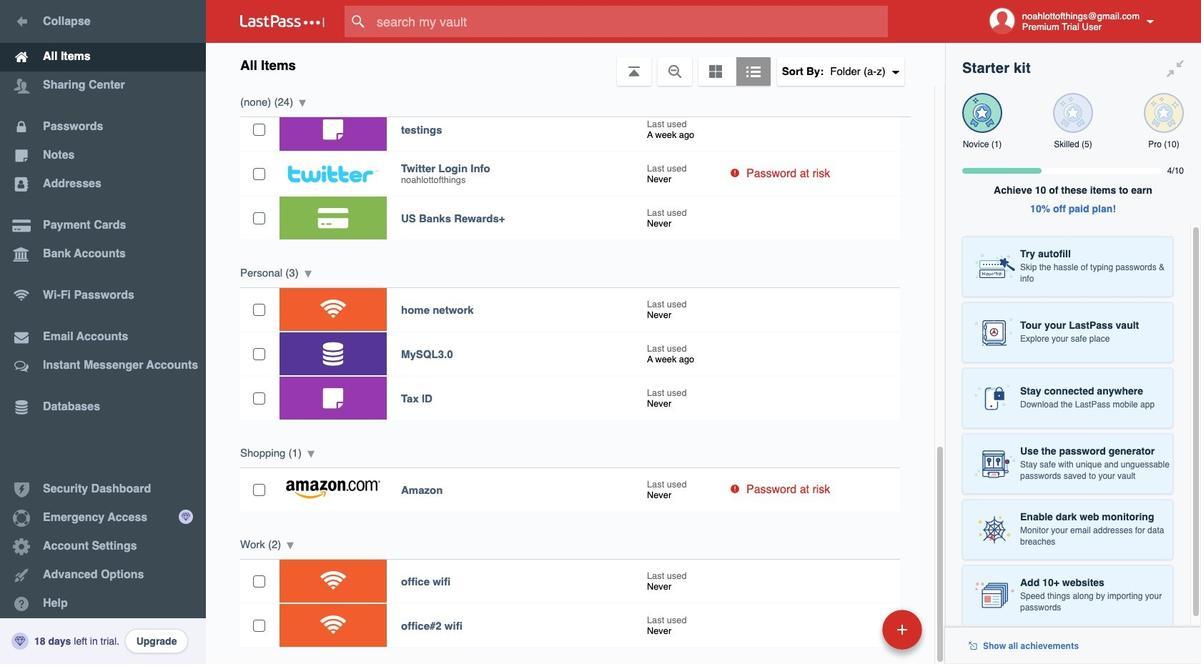 Task type: locate. For each thing, give the bounding box(es) containing it.
vault options navigation
[[206, 43, 945, 86]]

new item navigation
[[784, 606, 931, 664]]

new item element
[[784, 609, 928, 650]]

search my vault text field
[[345, 6, 916, 37]]



Task type: describe. For each thing, give the bounding box(es) containing it.
lastpass image
[[240, 15, 325, 28]]

main navigation navigation
[[0, 0, 206, 664]]

Search search field
[[345, 6, 916, 37]]



Task type: vqa. For each thing, say whether or not it's contained in the screenshot.
dialog
no



